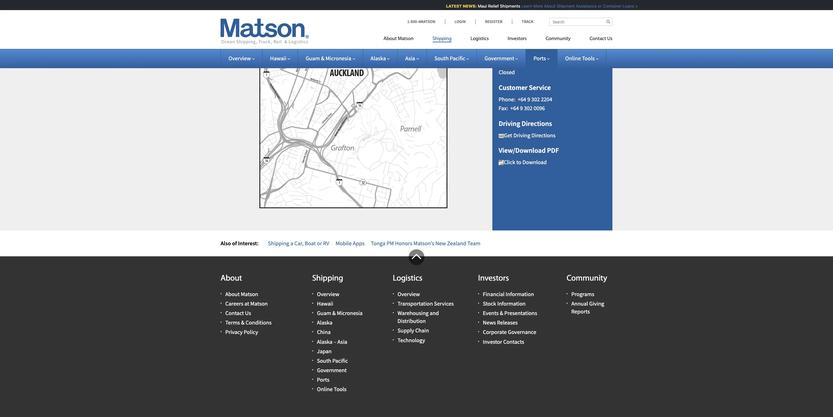 Task type: vqa. For each thing, say whether or not it's contained in the screenshot.
302
yes



Task type: describe. For each thing, give the bounding box(es) containing it.
conditions
[[246, 320, 272, 327]]

us inside top menu navigation
[[608, 36, 613, 41]]

track
[[522, 19, 534, 24]]

tonga
[[371, 240, 386, 247]]

shipment
[[554, 3, 572, 9]]

0096
[[534, 105, 545, 112]]

search image
[[607, 20, 611, 24]]

matson for about matson careers at matson contact us terms & conditions privacy policy
[[241, 291, 258, 298]]

maui
[[475, 3, 484, 9]]

0 vertical spatial contact us link
[[581, 33, 613, 46]]

direcions image
[[499, 134, 505, 138]]

1 vertical spatial 9
[[521, 105, 523, 112]]

click to download link
[[499, 159, 547, 166]]

0 horizontal spatial shipping
[[268, 240, 289, 247]]

matson's
[[414, 240, 435, 247]]

matson for about matson
[[398, 36, 414, 41]]

careers
[[226, 300, 244, 308]]

interest:
[[238, 240, 259, 247]]

login
[[455, 19, 466, 24]]

get driving directions
[[505, 132, 556, 139]]

1 horizontal spatial asia
[[406, 55, 416, 62]]

assistance
[[573, 3, 594, 9]]

overview link for shipping
[[317, 291, 340, 298]]

japan link
[[317, 348, 332, 355]]

1 vertical spatial driving
[[514, 132, 531, 139]]

2 2:30 from the top
[[526, 51, 536, 58]]

auckland image
[[499, 161, 504, 166]]

1 a.m. from the top
[[510, 32, 521, 40]]

fri
[[514, 23, 521, 31]]

guam inside overview hawaii guam & micronesia alaska china alaska – asia japan south pacific government ports online tools
[[317, 310, 331, 317]]

login link
[[445, 19, 476, 24]]

learn more about shipment assistance or container loans > link
[[518, 3, 635, 9]]

about for about matson
[[384, 36, 397, 41]]

also
[[221, 240, 231, 247]]

pdf
[[548, 146, 560, 155]]

services
[[434, 300, 454, 308]]

1 vertical spatial information
[[498, 300, 526, 308]]

investors link
[[499, 33, 537, 46]]

about for about matson careers at matson contact us terms & conditions privacy policy
[[226, 291, 240, 298]]

mobile apps
[[336, 240, 365, 247]]

programs annual giving reports
[[572, 291, 605, 316]]

programs link
[[572, 291, 595, 298]]

policy
[[244, 329, 258, 336]]

0 horizontal spatial online tools link
[[317, 386, 347, 394]]

>
[[632, 3, 635, 9]]

annual
[[572, 300, 589, 308]]

shipping inside "footer"
[[313, 275, 344, 284]]

1 2:30 from the top
[[526, 32, 536, 40]]

asia inside overview hawaii guam & micronesia alaska china alaska – asia japan south pacific government ports online tools
[[338, 339, 348, 346]]

releases
[[497, 320, 518, 327]]

corporate governance link
[[483, 329, 537, 336]]

tools inside overview hawaii guam & micronesia alaska china alaska – asia japan south pacific government ports online tools
[[334, 386, 347, 394]]

0 vertical spatial information
[[506, 291, 534, 298]]

pacific inside overview hawaii guam & micronesia alaska china alaska – asia japan south pacific government ports online tools
[[333, 358, 348, 365]]

hawaii inside overview hawaii guam & micronesia alaska china alaska – asia japan south pacific government ports online tools
[[317, 300, 334, 308]]

– inside overview hawaii guam & micronesia alaska china alaska – asia japan south pacific government ports online tools
[[334, 339, 337, 346]]

distribution
[[398, 318, 426, 325]]

hawaii link for guam & micronesia link associated with alaska link related to china link at the left bottom of page
[[317, 300, 334, 308]]

investors inside "footer"
[[479, 275, 509, 284]]

zealand
[[448, 240, 467, 247]]

0 vertical spatial driving
[[499, 119, 521, 128]]

4matson
[[419, 19, 436, 24]]

online tools
[[566, 55, 595, 62]]

mon
[[499, 23, 509, 31]]

view/download
[[499, 146, 546, 155]]

download
[[523, 159, 547, 166]]

stock
[[483, 300, 497, 308]]

mobile apps link
[[336, 240, 365, 247]]

1 vertical spatial or
[[317, 240, 322, 247]]

community link
[[537, 33, 581, 46]]

shipping inside 'link'
[[433, 36, 452, 41]]

0 horizontal spatial government link
[[317, 367, 347, 375]]

view/download pdf
[[499, 146, 560, 155]]

top menu navigation
[[384, 33, 613, 46]]

contacts
[[504, 339, 525, 346]]

contact inside top menu navigation
[[590, 36, 607, 41]]

overview link for logistics
[[398, 291, 420, 298]]

1 horizontal spatial ports link
[[534, 55, 550, 62]]

Search search field
[[550, 18, 613, 26]]

1 horizontal spatial or
[[595, 3, 599, 9]]

financial information link
[[483, 291, 534, 298]]

0 vertical spatial ports
[[534, 55, 546, 62]]

2 vertical spatial alaska
[[317, 339, 333, 346]]

south pacific
[[435, 55, 466, 62]]

blue matson logo with ocean, shipping, truck, rail and logistics written beneath it. image
[[221, 19, 309, 45]]

team
[[468, 240, 481, 247]]

japan
[[317, 348, 332, 355]]

0 vertical spatial online
[[566, 55, 581, 62]]

to
[[517, 159, 522, 166]]

presentations
[[505, 310, 538, 317]]

1 horizontal spatial pacific
[[450, 55, 466, 62]]

& inside overview hawaii guam & micronesia alaska china alaska – asia japan south pacific government ports online tools
[[333, 310, 336, 317]]

shipping a car, boat or rv
[[268, 240, 330, 247]]

transportation services link
[[398, 300, 454, 308]]

sat
[[499, 41, 507, 49]]

also of interest:
[[221, 240, 259, 247]]

0 vertical spatial directions
[[522, 119, 553, 128]]

mobile
[[336, 240, 352, 247]]

0 vertical spatial guam
[[306, 55, 320, 62]]

section containing break bulk
[[485, 0, 621, 231]]

annual giving reports link
[[572, 300, 605, 316]]

1 vertical spatial ports link
[[317, 377, 330, 384]]

pm
[[387, 240, 394, 247]]

news:
[[460, 3, 474, 9]]

online inside overview hawaii guam & micronesia alaska china alaska – asia japan south pacific government ports online tools
[[317, 386, 333, 394]]

2 a.m. from the top
[[510, 51, 521, 58]]

and
[[430, 310, 439, 317]]

privacy
[[226, 329, 243, 336]]

break bulk
[[499, 11, 531, 20]]

overview for overview hawaii guam & micronesia alaska china alaska – asia japan south pacific government ports online tools
[[317, 291, 340, 298]]

register
[[485, 19, 503, 24]]

get driving directions link
[[499, 132, 556, 139]]

micronesia inside overview hawaii guam & micronesia alaska china alaska – asia japan south pacific government ports online tools
[[337, 310, 363, 317]]

1 vertical spatial south pacific link
[[317, 358, 348, 365]]

fax:
[[499, 105, 509, 112]]

car,
[[295, 240, 304, 247]]

0 vertical spatial south pacific link
[[435, 55, 470, 62]]

1-800-4matson
[[408, 19, 436, 24]]

overview hawaii guam & micronesia alaska china alaska – asia japan south pacific government ports online tools
[[317, 291, 363, 394]]

1 horizontal spatial government
[[485, 55, 515, 62]]

mon – fri 7:30 a.m. – 2:30 p.m. sat 7:30 a.m. – 2:30 p.m. sun / public holidays closed
[[499, 23, 549, 76]]

governance
[[508, 329, 537, 336]]

ports inside overview hawaii guam & micronesia alaska china alaska – asia japan south pacific government ports online tools
[[317, 377, 330, 384]]

guam & micronesia link for alaska link related to china link at the left bottom of page
[[317, 310, 363, 317]]

0 vertical spatial online tools link
[[566, 55, 599, 62]]

at
[[245, 300, 249, 308]]

0 horizontal spatial contact us link
[[226, 310, 251, 317]]



Task type: locate. For each thing, give the bounding box(es) containing it.
south pacific link
[[435, 55, 470, 62], [317, 358, 348, 365]]

a.m.
[[510, 32, 521, 40], [510, 51, 521, 58]]

2 p.m. from the top
[[537, 51, 547, 58]]

0 vertical spatial south
[[435, 55, 449, 62]]

/
[[510, 60, 512, 67]]

9 down customer service
[[528, 96, 531, 103]]

of
[[232, 240, 237, 247]]

1 horizontal spatial shipping
[[313, 275, 344, 284]]

more
[[530, 3, 540, 9]]

–
[[511, 23, 513, 31], [522, 32, 524, 40], [522, 51, 524, 58], [334, 339, 337, 346]]

0 horizontal spatial hawaii link
[[270, 55, 290, 62]]

1 vertical spatial 302
[[524, 105, 533, 112]]

2:30
[[526, 32, 536, 40], [526, 51, 536, 58]]

0 horizontal spatial about matson link
[[226, 291, 258, 298]]

community up programs
[[567, 275, 608, 284]]

0 horizontal spatial us
[[245, 310, 251, 317]]

1 horizontal spatial overview link
[[317, 291, 340, 298]]

1 vertical spatial investors
[[479, 275, 509, 284]]

alaska down about matson
[[371, 55, 386, 62]]

investors inside top menu navigation
[[508, 36, 527, 41]]

south pacific link down the japan link
[[317, 358, 348, 365]]

0 vertical spatial government
[[485, 55, 515, 62]]

overview transportation services warehousing and distribution supply chain technology
[[398, 291, 454, 344]]

customer
[[499, 83, 528, 92]]

driving directions
[[499, 119, 553, 128]]

1 vertical spatial south
[[317, 358, 332, 365]]

&
[[321, 55, 325, 62], [333, 310, 336, 317], [500, 310, 504, 317], [241, 320, 245, 327]]

logistics down register link
[[471, 36, 489, 41]]

public
[[513, 60, 528, 67]]

directions up get driving directions
[[522, 119, 553, 128]]

2 vertical spatial matson
[[251, 300, 268, 308]]

us down search image
[[608, 36, 613, 41]]

alaska link down about matson
[[371, 55, 390, 62]]

1 vertical spatial us
[[245, 310, 251, 317]]

logistics inside logistics link
[[471, 36, 489, 41]]

2 7:30 from the top
[[499, 51, 509, 58]]

1 p.m. from the top
[[537, 32, 547, 40]]

south pacific link down 'shipping' 'link'
[[435, 55, 470, 62]]

1 vertical spatial community
[[567, 275, 608, 284]]

1 vertical spatial logistics
[[393, 275, 423, 284]]

bulk
[[518, 11, 531, 20]]

community down search search box
[[546, 36, 571, 41]]

1 vertical spatial directions
[[532, 132, 556, 139]]

1-800-4matson link
[[408, 19, 445, 24]]

1 horizontal spatial online tools link
[[566, 55, 599, 62]]

alaska up the japan link
[[317, 339, 333, 346]]

ports link right public
[[534, 55, 550, 62]]

0 horizontal spatial alaska link
[[317, 320, 333, 327]]

1 vertical spatial contact
[[226, 310, 244, 317]]

careers at matson link
[[226, 300, 268, 308]]

information up stock information link
[[506, 291, 534, 298]]

logistics link
[[461, 33, 499, 46]]

driving down driving directions
[[514, 132, 531, 139]]

1 horizontal spatial government link
[[485, 55, 519, 62]]

corporate
[[483, 329, 507, 336]]

0 vertical spatial alaska
[[371, 55, 386, 62]]

about matson link for careers at matson 'link'
[[226, 291, 258, 298]]

1 vertical spatial asia
[[338, 339, 348, 346]]

7:30 up sun
[[499, 51, 509, 58]]

click
[[504, 159, 516, 166]]

0 vertical spatial contact
[[590, 36, 607, 41]]

0 vertical spatial p.m.
[[537, 32, 547, 40]]

hawaii link down blue matson logo with ocean, shipping, truck, rail and logistics written beneath it.
[[270, 55, 290, 62]]

0 horizontal spatial 9
[[521, 105, 523, 112]]

overview inside overview hawaii guam & micronesia alaska china alaska – asia japan south pacific government ports online tools
[[317, 291, 340, 298]]

alaska link for china link at the left bottom of page
[[317, 320, 333, 327]]

1 horizontal spatial 9
[[528, 96, 531, 103]]

2 horizontal spatial overview
[[398, 291, 420, 298]]

rv
[[323, 240, 330, 247]]

1 vertical spatial hawaii link
[[317, 300, 334, 308]]

alaska link for asia link
[[371, 55, 390, 62]]

honors
[[395, 240, 413, 247]]

sun
[[499, 60, 508, 67]]

7:30 down the mon
[[499, 32, 509, 40]]

driving
[[499, 119, 521, 128], [514, 132, 531, 139]]

1 vertical spatial government link
[[317, 367, 347, 375]]

guam & micronesia
[[306, 55, 352, 62]]

2204
[[541, 96, 553, 103]]

holidays
[[529, 60, 549, 67]]

0 horizontal spatial hawaii
[[270, 55, 287, 62]]

contact down search search box
[[590, 36, 607, 41]]

0 horizontal spatial asia
[[338, 339, 348, 346]]

directions
[[522, 119, 553, 128], [532, 132, 556, 139]]

1 vertical spatial 7:30
[[499, 51, 509, 58]]

news releases link
[[483, 320, 518, 327]]

0 horizontal spatial ports link
[[317, 377, 330, 384]]

micronesia
[[326, 55, 352, 62], [337, 310, 363, 317]]

contact inside about matson careers at matson contact us terms & conditions privacy policy
[[226, 310, 244, 317]]

investors
[[508, 36, 527, 41], [479, 275, 509, 284]]

0 vertical spatial hawaii
[[270, 55, 287, 62]]

logistics inside "footer"
[[393, 275, 423, 284]]

overview inside overview transportation services warehousing and distribution supply chain technology
[[398, 291, 420, 298]]

7:30
[[499, 32, 509, 40], [499, 51, 509, 58]]

1 horizontal spatial logistics
[[471, 36, 489, 41]]

0 horizontal spatial ports
[[317, 377, 330, 384]]

ports link
[[534, 55, 550, 62], [317, 377, 330, 384]]

south inside overview hawaii guam & micronesia alaska china alaska – asia japan south pacific government ports online tools
[[317, 358, 332, 365]]

0 horizontal spatial overview link
[[229, 55, 255, 62]]

a.m. up public
[[510, 51, 521, 58]]

shipping a car, boat or rv link
[[268, 240, 330, 247]]

0 vertical spatial pacific
[[450, 55, 466, 62]]

0 vertical spatial us
[[608, 36, 613, 41]]

footer
[[0, 250, 834, 418]]

1 vertical spatial guam & micronesia link
[[317, 310, 363, 317]]

directions up the pdf
[[532, 132, 556, 139]]

or left rv
[[317, 240, 322, 247]]

0 vertical spatial 302
[[532, 96, 540, 103]]

1 vertical spatial a.m.
[[510, 51, 521, 58]]

1 vertical spatial government
[[317, 367, 347, 375]]

1 horizontal spatial alaska link
[[371, 55, 390, 62]]

latest
[[443, 3, 459, 9]]

phone:
[[499, 96, 516, 103]]

register link
[[476, 19, 512, 24]]

reports
[[572, 308, 590, 316]]

community inside "footer"
[[567, 275, 608, 284]]

0 vertical spatial guam & micronesia link
[[306, 55, 355, 62]]

pacific down 'shipping' 'link'
[[450, 55, 466, 62]]

about inside about matson careers at matson contact us terms & conditions privacy policy
[[226, 291, 240, 298]]

0 horizontal spatial pacific
[[333, 358, 348, 365]]

0 vertical spatial tools
[[583, 55, 595, 62]]

0 vertical spatial 9
[[528, 96, 531, 103]]

0 horizontal spatial south
[[317, 358, 332, 365]]

driving up "get"
[[499, 119, 521, 128]]

investors down fri
[[508, 36, 527, 41]]

0 vertical spatial micronesia
[[326, 55, 352, 62]]

overview for overview transportation services warehousing and distribution supply chain technology
[[398, 291, 420, 298]]

supply
[[398, 327, 415, 335]]

None search field
[[550, 18, 613, 26]]

privacy policy link
[[226, 329, 258, 336]]

& inside "financial information stock information events & presentations news releases corporate governance investor contacts"
[[500, 310, 504, 317]]

1 horizontal spatial tools
[[583, 55, 595, 62]]

learn
[[518, 3, 529, 9]]

warehousing and distribution link
[[398, 310, 439, 325]]

0 vertical spatial investors
[[508, 36, 527, 41]]

government inside overview hawaii guam & micronesia alaska china alaska – asia japan south pacific government ports online tools
[[317, 367, 347, 375]]

section
[[485, 0, 621, 231]]

2:30 down track
[[526, 32, 536, 40]]

0 horizontal spatial or
[[317, 240, 322, 247]]

container
[[600, 3, 618, 9]]

matson inside top menu navigation
[[398, 36, 414, 41]]

shipping
[[433, 36, 452, 41], [268, 240, 289, 247], [313, 275, 344, 284]]

matson down 1- at the top of the page
[[398, 36, 414, 41]]

hawaii link up china
[[317, 300, 334, 308]]

new
[[436, 240, 446, 247]]

302 left 0096
[[524, 105, 533, 112]]

1 7:30 from the top
[[499, 32, 509, 40]]

closed
[[499, 69, 515, 76]]

investor
[[483, 339, 503, 346]]

chain
[[416, 327, 429, 335]]

about inside 'about matson' link
[[384, 36, 397, 41]]

0 horizontal spatial south pacific link
[[317, 358, 348, 365]]

0 vertical spatial community
[[546, 36, 571, 41]]

0 horizontal spatial tools
[[334, 386, 347, 394]]

0 vertical spatial hawaii link
[[270, 55, 290, 62]]

matson right at at the left of page
[[251, 300, 268, 308]]

terms
[[226, 320, 240, 327]]

ports right public
[[534, 55, 546, 62]]

1 horizontal spatial south pacific link
[[435, 55, 470, 62]]

about matson link down 1- at the top of the page
[[384, 33, 423, 46]]

events
[[483, 310, 499, 317]]

government down sat
[[485, 55, 515, 62]]

hawaii link for alaska link associated with asia link's guam & micronesia link
[[270, 55, 290, 62]]

alaska up china
[[317, 320, 333, 327]]

1 horizontal spatial hawaii link
[[317, 300, 334, 308]]

government link down sat
[[485, 55, 519, 62]]

1 horizontal spatial south
[[435, 55, 449, 62]]

pacific down alaska – asia link
[[333, 358, 348, 365]]

apps
[[353, 240, 365, 247]]

0 vertical spatial shipping
[[433, 36, 452, 41]]

about for about
[[221, 275, 242, 284]]

stock information link
[[483, 300, 526, 308]]

0 horizontal spatial contact
[[226, 310, 244, 317]]

1 vertical spatial contact us link
[[226, 310, 251, 317]]

2 horizontal spatial shipping
[[433, 36, 452, 41]]

track link
[[512, 19, 534, 24]]

& inside about matson careers at matson contact us terms & conditions privacy policy
[[241, 320, 245, 327]]

contact down careers at the left of page
[[226, 310, 244, 317]]

us up terms & conditions link
[[245, 310, 251, 317]]

hawaii
[[270, 55, 287, 62], [317, 300, 334, 308]]

matson up at at the left of page
[[241, 291, 258, 298]]

news
[[483, 320, 496, 327]]

a.m. down fri
[[510, 32, 521, 40]]

government link
[[485, 55, 519, 62], [317, 367, 347, 375]]

1 vertical spatial tools
[[334, 386, 347, 394]]

investors up financial
[[479, 275, 509, 284]]

contact us link down search image
[[581, 33, 613, 46]]

footer containing about
[[0, 250, 834, 418]]

9 up driving directions
[[521, 105, 523, 112]]

1 vertical spatial online
[[317, 386, 333, 394]]

1 vertical spatial alaska link
[[317, 320, 333, 327]]

0 vertical spatial asia
[[406, 55, 416, 62]]

boat
[[305, 240, 316, 247]]

1 horizontal spatial about matson link
[[384, 33, 423, 46]]

technology
[[398, 337, 425, 344]]

hawaii link
[[270, 55, 290, 62], [317, 300, 334, 308]]

1 vertical spatial matson
[[241, 291, 258, 298]]

community inside top menu navigation
[[546, 36, 571, 41]]

p.m.
[[537, 32, 547, 40], [537, 51, 547, 58]]

800-
[[411, 19, 419, 24]]

hawaii down blue matson logo with ocean, shipping, truck, rail and logistics written beneath it.
[[270, 55, 287, 62]]

guam & micronesia link for alaska link associated with asia link
[[306, 55, 355, 62]]

1 vertical spatial 2:30
[[526, 51, 536, 58]]

alaska link up china
[[317, 320, 333, 327]]

1 vertical spatial alaska
[[317, 320, 333, 327]]

about matson link up careers at matson 'link'
[[226, 291, 258, 298]]

0 vertical spatial alaska link
[[371, 55, 390, 62]]

programs
[[572, 291, 595, 298]]

online tools link
[[566, 55, 599, 62], [317, 386, 347, 394]]

2:30 up holidays
[[526, 51, 536, 58]]

logistics down backtop image
[[393, 275, 423, 284]]

alaska link
[[371, 55, 390, 62], [317, 320, 333, 327]]

2 horizontal spatial overview link
[[398, 291, 420, 298]]

1 vertical spatial micronesia
[[337, 310, 363, 317]]

shipping link
[[423, 33, 461, 46]]

ports link down the japan link
[[317, 377, 330, 384]]

information up events & presentations link
[[498, 300, 526, 308]]

backtop image
[[409, 250, 425, 266]]

1 horizontal spatial contact us link
[[581, 33, 613, 46]]

tools
[[583, 55, 595, 62], [334, 386, 347, 394]]

0 horizontal spatial overview
[[229, 55, 251, 62]]

get
[[505, 132, 513, 139]]

overview for overview
[[229, 55, 251, 62]]

south down japan
[[317, 358, 332, 365]]

302 up 0096
[[532, 96, 540, 103]]

service
[[529, 83, 551, 92]]

government down the japan link
[[317, 367, 347, 375]]

0 vertical spatial or
[[595, 3, 599, 9]]

relief
[[485, 3, 496, 9]]

ports down the japan link
[[317, 377, 330, 384]]

0 vertical spatial logistics
[[471, 36, 489, 41]]

1 horizontal spatial us
[[608, 36, 613, 41]]

or left the container
[[595, 3, 599, 9]]

shipments
[[497, 3, 517, 9]]

about matson
[[384, 36, 414, 41]]

0 horizontal spatial logistics
[[393, 275, 423, 284]]

hawaii up china
[[317, 300, 334, 308]]

1 horizontal spatial ports
[[534, 55, 546, 62]]

0 vertical spatial 7:30
[[499, 32, 509, 40]]

0 horizontal spatial online
[[317, 386, 333, 394]]

government link down the japan link
[[317, 367, 347, 375]]

about matson link for 'shipping' 'link'
[[384, 33, 423, 46]]

technology link
[[398, 337, 425, 344]]

pacific
[[450, 55, 466, 62], [333, 358, 348, 365]]

contact us link down careers at the left of page
[[226, 310, 251, 317]]

warehousing
[[398, 310, 429, 317]]

south down 'shipping' 'link'
[[435, 55, 449, 62]]

community
[[546, 36, 571, 41], [567, 275, 608, 284]]

or
[[595, 3, 599, 9], [317, 240, 322, 247]]

terms & conditions link
[[226, 320, 272, 327]]

us inside about matson careers at matson contact us terms & conditions privacy policy
[[245, 310, 251, 317]]

financial
[[483, 291, 505, 298]]

loans
[[620, 3, 631, 9]]



